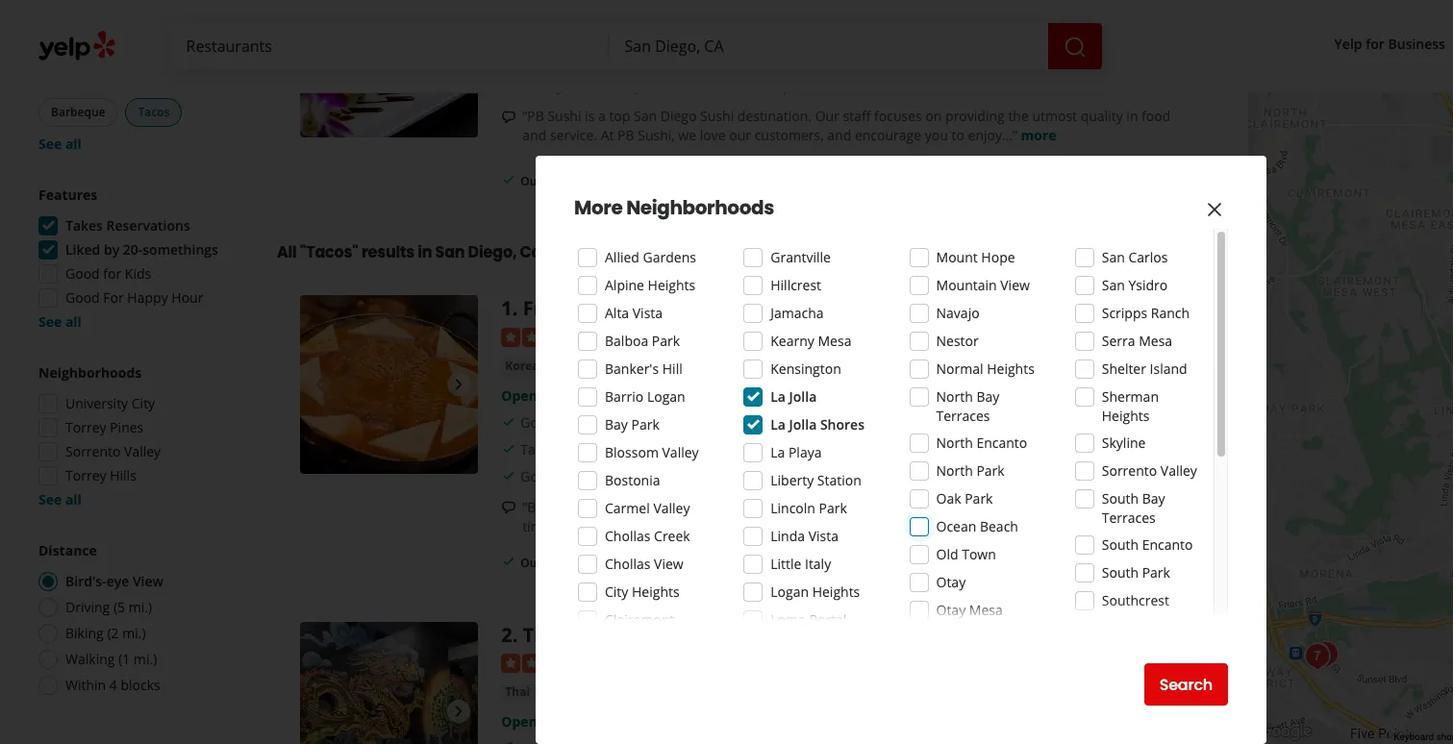 Task type: describe. For each thing, give the bounding box(es) containing it.
torrey for torrey pines
[[65, 418, 106, 437]]

all for takes reservations
[[65, 313, 82, 331]]

a inside "pb sushi is a top san diego sushi destination. our staff focuses on providing the utmost quality in food and service. at pb sushi, we love our customers, and encourage you to enjoy…"
[[598, 107, 606, 125]]

group containing features
[[33, 186, 238, 332]]

chollas for chollas view
[[605, 555, 651, 573]]

customers,
[[755, 126, 824, 144]]

sorrento inside more neighborhoods dialog
[[1102, 462, 1157, 480]]

0 horizontal spatial korean button
[[141, 62, 206, 90]]

our inside the "best services receive  we had angel as our server haven't seen this kind of services and attention in a long time truly appreciate well worth every penny and…"
[[767, 498, 789, 516]]

sorrento inside group
[[65, 442, 121, 461]]

south encanto
[[1102, 536, 1193, 554]]

yelp
[[1334, 35, 1362, 53]]

4.0
[[613, 326, 632, 344]]

kind
[[944, 498, 971, 516]]

hill
[[662, 360, 683, 378]]

navajo
[[936, 304, 980, 322]]

blocks
[[121, 676, 160, 694]]

16 speech v2 image
[[501, 500, 517, 516]]

1 vertical spatial in
[[418, 242, 432, 264]]

we
[[678, 126, 696, 144]]

vista for linda vista
[[808, 527, 839, 545]]

well
[[657, 517, 681, 535]]

south for south bay terraces
[[1102, 489, 1139, 508]]

bay for north bay terraces
[[976, 388, 999, 406]]

in for "pb sushi is a top san diego sushi destination. our staff focuses on providing the utmost quality in food and service. at pb sushi, we love our customers, and encourage you to enjoy…"
[[1126, 107, 1138, 125]]

previous image
[[308, 700, 331, 723]]

mesa down the town
[[969, 601, 1003, 619]]

gardens
[[643, 248, 696, 266]]

2 pm from the top
[[603, 386, 623, 405]]

park for south park
[[1142, 564, 1170, 582]]

1 until from the top
[[541, 50, 569, 68]]

we
[[660, 498, 680, 516]]

nestor
[[936, 332, 979, 350]]

heights for city heights
[[632, 583, 680, 601]]

encourage
[[855, 126, 921, 144]]

at
[[601, 126, 614, 144]]

good for good for happy hour
[[65, 289, 100, 307]]

torrey for torrey hills
[[65, 466, 106, 485]]

next image
[[448, 373, 471, 396]]

linda
[[771, 527, 805, 545]]

pacific beach
[[644, 21, 725, 40]]

16 checkmark v2 image for good
[[501, 469, 517, 484]]

for for groups
[[558, 467, 577, 485]]

mount
[[936, 248, 978, 266]]

city inside more neighborhoods dialog
[[605, 583, 628, 601]]

16 checkmark v2 image for outdoor
[[501, 554, 517, 570]]

park for lincoln park
[[819, 499, 847, 517]]

close image
[[1203, 198, 1226, 221]]

0 vertical spatial takes reservations
[[65, 216, 190, 235]]

0 vertical spatial &
[[613, 77, 623, 95]]

good for good for kids
[[65, 264, 100, 283]]

open for friend's house korean
[[501, 386, 537, 405]]

otay for otay mesa
[[936, 601, 966, 619]]

ranch
[[1151, 304, 1190, 322]]

for for kids
[[103, 264, 121, 283]]

results
[[361, 242, 415, 264]]

san left diego,
[[435, 242, 465, 264]]

mesa down the scripps ranch
[[1139, 332, 1172, 350]]

you
[[925, 126, 948, 144]]

mount hope
[[936, 248, 1015, 266]]

food
[[1142, 107, 1171, 125]]

until for friend's
[[541, 386, 569, 405]]

biking (2 mi.)
[[65, 624, 146, 642]]

distance
[[38, 541, 97, 560]]

locally
[[521, 77, 563, 95]]

alta
[[605, 304, 629, 322]]

eye
[[106, 572, 129, 590]]

in for "best services receive  we had angel as our server haven't seen this kind of services and attention in a long time truly appreciate well worth every penny and…"
[[1133, 498, 1145, 516]]

friend's house korean image
[[300, 295, 478, 474]]

hour
[[171, 289, 203, 307]]

asian
[[563, 622, 616, 648]]

la jolla shores
[[771, 415, 865, 434]]

takeout
[[726, 555, 771, 571]]

angel
[[711, 498, 746, 516]]

bistro
[[621, 622, 678, 648]]

sushi bars button
[[501, 20, 569, 40]]

more neighborhoods dialog
[[0, 0, 1453, 744]]

0 vertical spatial logan
[[647, 388, 685, 406]]

the asian bistro image
[[300, 622, 478, 744]]

2 . the asian bistro
[[501, 622, 678, 648]]

1 vertical spatial korean
[[668, 295, 737, 321]]

la playa
[[771, 443, 822, 462]]

16 checkmark v2 image for good
[[501, 415, 517, 430]]

encanto for north encanto
[[976, 434, 1027, 452]]

1 4 star rating image from the top
[[501, 328, 605, 347]]

chollas for chollas creek
[[605, 527, 651, 545]]

alpine
[[605, 276, 644, 294]]

banker's
[[605, 360, 659, 378]]

is
[[585, 107, 595, 125]]

1 vertical spatial korean button
[[501, 356, 551, 376]]

0 horizontal spatial kearny
[[718, 357, 762, 376]]

tacos
[[138, 104, 170, 120]]

mountain view
[[936, 276, 1030, 294]]

long
[[1159, 498, 1186, 516]]

otay mesa
[[936, 601, 1003, 619]]

focuses
[[874, 107, 922, 125]]

japanese
[[580, 21, 632, 38]]

kearny mesa inside more neighborhoods dialog
[[771, 332, 852, 350]]

yelp for business button
[[1327, 27, 1453, 62]]

within 4 blocks
[[65, 676, 160, 694]]

la for la playa
[[771, 443, 785, 462]]

bars inside button
[[539, 21, 565, 38]]

lincoln park
[[771, 499, 847, 517]]

north encanto
[[936, 434, 1027, 452]]

2 horizontal spatial sushi
[[700, 107, 734, 125]]

valley inside group
[[124, 442, 161, 461]]

normal
[[936, 360, 983, 378]]

for for dinner
[[558, 413, 577, 431]]

dinner
[[580, 413, 623, 431]]

search image
[[1063, 35, 1086, 58]]

park for bay park
[[631, 415, 660, 434]]

more link
[[1021, 126, 1056, 144]]

beach for ocean beach
[[980, 517, 1018, 536]]

carmel valley
[[605, 499, 690, 517]]

korean for the left korean 'button'
[[154, 67, 194, 84]]

terraces for south
[[1102, 509, 1156, 527]]

top
[[609, 107, 630, 125]]

next image
[[448, 700, 471, 723]]

casa de freds tacos y tequila image
[[1307, 635, 1345, 674]]

san up scripps
[[1102, 276, 1125, 294]]

logan heights
[[771, 583, 860, 601]]

slideshow element for 2
[[300, 622, 478, 744]]

south for south encanto
[[1102, 536, 1139, 554]]

seen
[[885, 498, 914, 516]]

bay for south bay terraces
[[1142, 489, 1165, 508]]

a inside the "best services receive  we had angel as our server haven't seen this kind of services and attention in a long time truly appreciate well worth every penny and…"
[[1148, 498, 1155, 516]]

hills
[[110, 466, 136, 485]]

0 horizontal spatial bay
[[605, 415, 628, 434]]

2
[[501, 622, 512, 648]]

walking
[[65, 650, 115, 668]]

coffee
[[562, 357, 599, 374]]

0 horizontal spatial and
[[523, 126, 547, 144]]

"pb
[[523, 107, 544, 125]]

our
[[815, 107, 839, 125]]

(1.2k
[[636, 326, 666, 344]]

the
[[1008, 107, 1029, 125]]

groups
[[580, 467, 626, 485]]

san inside "pb sushi is a top san diego sushi destination. our staff focuses on providing the utmost quality in food and service. at pb sushi, we love our customers, and encourage you to enjoy…"
[[634, 107, 657, 125]]

mesa up the 'la jolla'
[[766, 357, 799, 376]]

oak
[[936, 489, 961, 508]]

harney sushi image
[[1298, 637, 1336, 676]]

features
[[38, 186, 97, 204]]

our inside "pb sushi is a top san diego sushi destination. our staff focuses on providing the utmost quality in food and service. at pb sushi, we love our customers, and encourage you to enjoy…"
[[729, 126, 751, 144]]

thai link
[[501, 683, 534, 702]]

more neighborhoods
[[574, 194, 774, 221]]

until for the
[[541, 713, 569, 731]]

(5
[[113, 598, 125, 616]]

sherman
[[1102, 388, 1159, 406]]

view inside option group
[[133, 572, 164, 590]]

certified
[[727, 77, 780, 95]]

had
[[683, 498, 707, 516]]

owned
[[567, 77, 609, 95]]

0 vertical spatial takes
[[65, 216, 103, 235]]

keyboard
[[1394, 732, 1434, 743]]

more
[[574, 194, 623, 221]]

for for business
[[1366, 35, 1385, 53]]

see for takes reservations
[[38, 313, 62, 331]]

group containing category
[[35, 31, 238, 154]]

of
[[975, 498, 987, 516]]

server
[[792, 498, 832, 516]]

operated
[[626, 77, 684, 95]]

la for la jolla shores
[[771, 415, 786, 434]]

clairemont
[[605, 611, 674, 629]]

heights for alpine heights
[[648, 276, 696, 294]]

city inside group
[[132, 394, 155, 413]]

shelter island
[[1102, 360, 1187, 378]]

reservations inside group
[[106, 216, 190, 235]]

16 checkmark v2 image for takes
[[501, 442, 517, 457]]

sushi bars
[[505, 21, 565, 38]]

receive
[[612, 498, 656, 516]]

$$
[[687, 357, 702, 376]]

ocean
[[936, 517, 976, 536]]

1 vertical spatial takes
[[521, 440, 557, 458]]

2 9:30 from the top
[[573, 386, 599, 405]]



Task type: locate. For each thing, give the bounding box(es) containing it.
and down "pb
[[523, 126, 547, 144]]

2 16 checkmark v2 image from the top
[[501, 554, 517, 570]]

heights down chollas view on the bottom left
[[632, 583, 680, 601]]

info icon image
[[873, 78, 889, 94], [873, 78, 889, 94]]

vista for alta vista
[[633, 304, 663, 322]]

south up south park
[[1102, 536, 1139, 554]]

yelp for business
[[1334, 35, 1445, 53]]

1 horizontal spatial view
[[654, 555, 683, 573]]

0 vertical spatial sorrento
[[65, 442, 121, 461]]

sushi up the 16 locally owned v2 'icon'
[[505, 21, 536, 38]]

16 locally owned v2 image
[[501, 79, 517, 94]]

16 checkmark v2 image down 16 speech v2 icon
[[501, 554, 517, 570]]

2 vertical spatial until
[[541, 713, 569, 731]]

penny
[[765, 517, 804, 535]]

for
[[103, 289, 124, 307]]

2 jolla from the top
[[789, 415, 817, 434]]

1 south from the top
[[1102, 489, 1139, 508]]

liberty
[[771, 471, 814, 489]]

1 vertical spatial logan
[[771, 583, 809, 601]]

1 otay from the top
[[936, 573, 966, 591]]

0 horizontal spatial bars
[[539, 21, 565, 38]]

for down open until 9:30 pm
[[558, 413, 577, 431]]

1 horizontal spatial korean button
[[501, 356, 551, 376]]

sorrento valley down torrey pines
[[65, 442, 161, 461]]

liked
[[65, 240, 100, 259]]

south for south park
[[1102, 564, 1139, 582]]

and down our
[[827, 126, 851, 144]]

in inside "pb sushi is a top san diego sushi destination. our staff focuses on providing the utmost quality in food and service. at pb sushi, we love our customers, and encourage you to enjoy…"
[[1126, 107, 1138, 125]]

jolla up the playa
[[789, 415, 817, 434]]

1 . friend's house korean
[[501, 295, 737, 321]]

. for 1
[[512, 295, 518, 321]]

good for good for groups
[[521, 467, 555, 485]]

shelter
[[1102, 360, 1146, 378]]

0 vertical spatial in
[[1126, 107, 1138, 125]]

2 outdoor seating from the top
[[521, 555, 611, 571]]

0 vertical spatial mi.)
[[129, 598, 152, 616]]

1 vertical spatial our
[[767, 498, 789, 516]]

1 see all button from the top
[[38, 135, 82, 153]]

san left the 'carlos'
[[1102, 248, 1125, 266]]

time
[[523, 517, 551, 535]]

pb sushi image
[[300, 0, 478, 138]]

takes up liked
[[65, 216, 103, 235]]

map region
[[1034, 70, 1453, 744]]

kearny right the $$
[[718, 357, 762, 376]]

0 horizontal spatial view
[[133, 572, 164, 590]]

coffee & tea button
[[558, 356, 638, 376]]

1 all from the top
[[65, 135, 82, 153]]

diego,
[[468, 242, 517, 264]]

open down korean link
[[501, 386, 537, 405]]

3 south from the top
[[1102, 564, 1139, 582]]

2 horizontal spatial bay
[[1142, 489, 1165, 508]]

. for 2
[[512, 622, 518, 648]]

0 vertical spatial otay
[[936, 573, 966, 591]]

encanto up the north park
[[976, 434, 1027, 452]]

bird's-eye view
[[65, 572, 164, 590]]

encanto down long
[[1142, 536, 1193, 554]]

3:00
[[573, 713, 599, 731]]

heights up portal
[[812, 583, 860, 601]]

3 see all button from the top
[[38, 490, 82, 509]]

services right of
[[991, 498, 1041, 516]]

0 horizontal spatial reservations
[[106, 216, 190, 235]]

1 . from the top
[[512, 295, 518, 321]]

see
[[38, 135, 62, 153], [38, 313, 62, 331], [38, 490, 62, 509]]

1 vertical spatial kearny
[[718, 357, 762, 376]]

see all button
[[38, 135, 82, 153], [38, 313, 82, 331], [38, 490, 82, 509]]

san up sushi,
[[634, 107, 657, 125]]

1 horizontal spatial encanto
[[1142, 536, 1193, 554]]

1 horizontal spatial beach
[[980, 517, 1018, 536]]

encanto for south encanto
[[1142, 536, 1193, 554]]

20-
[[123, 240, 143, 259]]

terraces for north
[[936, 407, 990, 425]]

bay inside south bay terraces
[[1142, 489, 1165, 508]]

2 horizontal spatial view
[[1000, 276, 1030, 294]]

terraces inside "north bay terraces"
[[936, 407, 990, 425]]

1 vertical spatial encanto
[[1142, 536, 1193, 554]]

and left the attention
[[1044, 498, 1068, 516]]

0 vertical spatial kearny mesa
[[771, 332, 852, 350]]

. left friend's
[[512, 295, 518, 321]]

all for university city
[[65, 490, 82, 509]]

1 vertical spatial reservations
[[560, 440, 641, 458]]

mi.) right (5
[[129, 598, 152, 616]]

3 until from the top
[[541, 713, 569, 731]]

2 slideshow element from the top
[[300, 622, 478, 744]]

torrey down university
[[65, 418, 106, 437]]

0 horizontal spatial takes
[[65, 216, 103, 235]]

chollas down carmel at the left bottom of the page
[[605, 527, 651, 545]]

tea
[[614, 357, 634, 374]]

pacific
[[644, 21, 683, 40]]

beach for pacific beach
[[687, 21, 725, 40]]

sushi
[[505, 21, 536, 38], [548, 107, 581, 125], [700, 107, 734, 125]]

0 horizontal spatial logan
[[647, 388, 685, 406]]

0 horizontal spatial our
[[729, 126, 751, 144]]

. left the
[[512, 622, 518, 648]]

jolla for la jolla
[[789, 388, 817, 406]]

sorrento valley down skyline
[[1102, 462, 1197, 480]]

park for oak park
[[965, 489, 993, 508]]

0 vertical spatial outdoor
[[521, 173, 568, 189]]

option group containing distance
[[33, 541, 238, 701]]

see all button down torrey hills
[[38, 490, 82, 509]]

good for good for dinner
[[521, 413, 555, 431]]

all down good for kids on the left top
[[65, 313, 82, 331]]

see all button down barbeque button
[[38, 135, 82, 153]]

0 horizontal spatial terraces
[[936, 407, 990, 425]]

korean up reviews)
[[668, 295, 737, 321]]

until up good for dinner
[[541, 386, 569, 405]]

outdoor down time
[[521, 555, 568, 571]]

terraces up south encanto at the right bottom of the page
[[1102, 509, 1156, 527]]

9:30 down coffee
[[573, 386, 599, 405]]

heights down the "sherman"
[[1102, 407, 1150, 425]]

1 vertical spatial seating
[[571, 555, 611, 571]]

1 seating from the top
[[571, 173, 611, 189]]

0 vertical spatial reservations
[[106, 216, 190, 235]]

seating up the more
[[571, 173, 611, 189]]

kearny inside more neighborhoods dialog
[[771, 332, 814, 350]]

1 jolla from the top
[[789, 388, 817, 406]]

1 see all from the top
[[38, 135, 82, 153]]

heights down "gardens"
[[648, 276, 696, 294]]

group containing neighborhoods
[[33, 364, 238, 510]]

view down hope
[[1000, 276, 1030, 294]]

bars inside button
[[650, 357, 675, 374]]

south bay terraces
[[1102, 489, 1165, 527]]

1 vertical spatial see
[[38, 313, 62, 331]]

sushi up love
[[700, 107, 734, 125]]

neighborhoods inside dialog
[[626, 194, 774, 221]]

la for la jolla
[[771, 388, 786, 406]]

and inside the "best services receive  we had angel as our server haven't seen this kind of services and attention in a long time truly appreciate well worth every penny and…"
[[1044, 498, 1068, 516]]

see all button for takes reservations
[[38, 313, 82, 331]]

slideshow element for 1
[[300, 295, 478, 474]]

friend's
[[523, 295, 598, 321]]

jolla for la jolla shores
[[789, 415, 817, 434]]

allied
[[605, 248, 639, 266]]

2 seating from the top
[[571, 555, 611, 571]]

takes reservations
[[65, 216, 190, 235], [521, 440, 641, 458]]

bay inside "north bay terraces"
[[976, 388, 999, 406]]

takes down good for dinner
[[521, 440, 557, 458]]

"best
[[523, 498, 555, 516]]

view
[[1000, 276, 1030, 294], [654, 555, 683, 573], [133, 572, 164, 590]]

beach down of
[[980, 517, 1018, 536]]

0 vertical spatial la
[[771, 388, 786, 406]]

1 vertical spatial chollas
[[605, 555, 651, 573]]

0 horizontal spatial encanto
[[976, 434, 1027, 452]]

reservations down dinner
[[560, 440, 641, 458]]

chollas up "city heights"
[[605, 555, 651, 573]]

0 horizontal spatial sushi
[[505, 21, 536, 38]]

vista
[[633, 304, 663, 322], [808, 527, 839, 545]]

south up southcrest
[[1102, 564, 1139, 582]]

0 horizontal spatial beach
[[687, 21, 725, 40]]

& inside coffee & tea button
[[602, 357, 611, 374]]

good for happy hour
[[65, 289, 203, 307]]

until up locally
[[541, 50, 569, 68]]

1 vertical spatial takes reservations
[[521, 440, 641, 458]]

1 horizontal spatial our
[[767, 498, 789, 516]]

for left groups
[[558, 467, 577, 485]]

park for balboa park
[[652, 332, 680, 350]]

bay up south encanto at the right bottom of the page
[[1142, 489, 1165, 508]]

2 north from the top
[[936, 434, 973, 452]]

1 vertical spatial pm
[[603, 386, 623, 405]]

view right eye
[[133, 572, 164, 590]]

0 vertical spatial neighborhoods
[[626, 194, 774, 221]]

1 vertical spatial kearny mesa
[[718, 357, 799, 376]]

neighborhoods inside group
[[38, 364, 142, 382]]

seating
[[571, 173, 611, 189], [571, 555, 611, 571]]

good left for
[[65, 289, 100, 307]]

1 horizontal spatial services
[[991, 498, 1041, 516]]

0 vertical spatial see
[[38, 135, 62, 153]]

google image
[[1253, 719, 1317, 744]]

mi.) for walking (1 mi.)
[[134, 650, 157, 668]]

1 vertical spatial bars
[[650, 357, 675, 374]]

neighborhoods up university
[[38, 364, 142, 382]]

1 horizontal spatial and
[[827, 126, 851, 144]]

16 checkmark v2 image
[[501, 415, 517, 430], [501, 554, 517, 570]]

16 certified professionals v2 image
[[707, 79, 723, 94]]

None search field
[[171, 23, 1105, 69]]

0 horizontal spatial korean
[[154, 67, 194, 84]]

sorrento valley inside more neighborhoods dialog
[[1102, 462, 1197, 480]]

1 vertical spatial city
[[605, 583, 628, 601]]

1 16 checkmark v2 image from the top
[[501, 415, 517, 430]]

1 vertical spatial until
[[541, 386, 569, 405]]

& right owned
[[613, 77, 623, 95]]

for inside "button"
[[1366, 35, 1385, 53]]

reviews)
[[669, 326, 721, 344]]

1 torrey from the top
[[65, 418, 106, 437]]

2 vertical spatial in
[[1133, 498, 1145, 516]]

banker's hill
[[605, 360, 683, 378]]

heights for normal heights
[[987, 360, 1035, 378]]

2 . from the top
[[512, 622, 518, 648]]

3 all from the top
[[65, 490, 82, 509]]

2 chollas from the top
[[605, 555, 651, 573]]

for down "by"
[[103, 264, 121, 283]]

good for kids
[[65, 264, 151, 283]]

0 horizontal spatial a
[[598, 107, 606, 125]]

option group
[[33, 541, 238, 701]]

kearny mesa up kensington in the right of the page
[[771, 332, 852, 350]]

1 vertical spatial group
[[33, 186, 238, 332]]

beach
[[687, 21, 725, 40], [980, 517, 1018, 536]]

bars button
[[646, 356, 679, 376]]

mi.) for biking (2 mi.)
[[122, 624, 146, 642]]

outdoor
[[521, 173, 568, 189], [521, 555, 568, 571]]

korean for the bottom korean 'button'
[[505, 357, 547, 374]]

valley up creek
[[653, 499, 690, 517]]

previous image
[[308, 373, 331, 396]]

1 open from the top
[[501, 386, 537, 405]]

"tacos"
[[300, 242, 358, 264]]

valley down pines
[[124, 442, 161, 461]]

beach inside more neighborhoods dialog
[[980, 517, 1018, 536]]

2 until from the top
[[541, 386, 569, 405]]

3 la from the top
[[771, 443, 785, 462]]

town
[[962, 545, 996, 564]]

valley right blossom
[[662, 443, 699, 462]]

see all for takes
[[38, 313, 82, 331]]

2 horizontal spatial and
[[1044, 498, 1068, 516]]

blossom
[[605, 443, 659, 462]]

la down kensington in the right of the page
[[771, 388, 786, 406]]

heights inside sherman heights
[[1102, 407, 1150, 425]]

1 vertical spatial torrey
[[65, 466, 106, 485]]

16 checkmark v2 image down korean link
[[501, 415, 517, 430]]

1 see from the top
[[38, 135, 62, 153]]

0 vertical spatial 9:30
[[573, 50, 599, 68]]

north up the north park
[[936, 434, 973, 452]]

2 otay from the top
[[936, 601, 966, 619]]

korean inside group
[[154, 67, 194, 84]]

16 checkmark v2 image for outdoor
[[501, 172, 517, 188]]

9:30 up owned
[[573, 50, 599, 68]]

carmel
[[605, 499, 650, 517]]

good for dinner
[[521, 413, 623, 431]]

4 star rating image down friend's
[[501, 328, 605, 347]]

open until 3:00 am
[[501, 713, 623, 731]]

old
[[936, 545, 958, 564]]

0 horizontal spatial takes reservations
[[65, 216, 190, 235]]

1 vertical spatial .
[[512, 622, 518, 648]]

0 vertical spatial jolla
[[789, 388, 817, 406]]

chollas creek
[[605, 527, 690, 545]]

am
[[603, 713, 623, 731]]

2 see from the top
[[38, 313, 62, 331]]

california
[[520, 242, 596, 264]]

hope
[[981, 248, 1015, 266]]

0 vertical spatial chollas
[[605, 527, 651, 545]]

2 outdoor from the top
[[521, 555, 568, 571]]

2 open from the top
[[501, 713, 537, 731]]

tacos button
[[125, 98, 182, 127]]

la
[[771, 388, 786, 406], [771, 415, 786, 434], [771, 443, 785, 462]]

blossom valley
[[605, 443, 699, 462]]

pm up locally owned & operated
[[603, 50, 623, 68]]

south inside south bay terraces
[[1102, 489, 1139, 508]]

0 vertical spatial encanto
[[976, 434, 1027, 452]]

liberty station
[[771, 471, 861, 489]]

1 pm from the top
[[603, 50, 623, 68]]

0 vertical spatial north
[[936, 388, 973, 406]]

2 vertical spatial bay
[[1142, 489, 1165, 508]]

1 vertical spatial outdoor seating
[[521, 555, 611, 571]]

otay for otay
[[936, 573, 966, 591]]

16 kitchen open late v2 image
[[501, 742, 517, 744]]

1 horizontal spatial sushi
[[548, 107, 581, 125]]

16 checkmark v2 image
[[501, 172, 517, 188], [501, 442, 517, 457], [501, 469, 517, 484], [627, 554, 642, 570]]

2 vertical spatial all
[[65, 490, 82, 509]]

park for north park
[[976, 462, 1005, 480]]

1 horizontal spatial reservations
[[560, 440, 641, 458]]

seating down truly
[[571, 555, 611, 571]]

see all down barbeque button
[[38, 135, 82, 153]]

skyline
[[1102, 434, 1146, 452]]

in left long
[[1133, 498, 1145, 516]]

old town
[[936, 545, 996, 564]]

sorrento valley inside group
[[65, 442, 161, 461]]

south
[[1102, 489, 1139, 508], [1102, 536, 1139, 554], [1102, 564, 1139, 582]]

&
[[613, 77, 623, 95], [602, 357, 611, 374]]

all down torrey hills
[[65, 490, 82, 509]]

see all button for university city
[[38, 490, 82, 509]]

terraces inside south bay terraces
[[1102, 509, 1156, 527]]

0 vertical spatial .
[[512, 295, 518, 321]]

2 4 star rating image from the top
[[501, 654, 605, 674]]

0 vertical spatial pm
[[603, 50, 623, 68]]

north for north bay terraces
[[936, 388, 973, 406]]

normal heights
[[936, 360, 1035, 378]]

valley up long
[[1161, 462, 1197, 480]]

chollas view
[[605, 555, 683, 573]]

view for mountain view
[[1000, 276, 1030, 294]]

0 vertical spatial see all
[[38, 135, 82, 153]]

chollas
[[605, 527, 651, 545], [605, 555, 651, 573]]

1 vertical spatial neighborhoods
[[38, 364, 142, 382]]

for
[[1366, 35, 1385, 53], [103, 264, 121, 283], [558, 413, 577, 431], [558, 467, 577, 485]]

1 vertical spatial open
[[501, 713, 537, 731]]

3 see from the top
[[38, 490, 62, 509]]

bay down barrio
[[605, 415, 628, 434]]

4 star rating image
[[501, 328, 605, 347], [501, 654, 605, 674]]

la jolla
[[771, 388, 817, 406]]

in inside the "best services receive  we had angel as our server haven't seen this kind of services and attention in a long time truly appreciate well worth every penny and…"
[[1133, 498, 1145, 516]]

see all down torrey hills
[[38, 490, 82, 509]]

slideshow element
[[300, 295, 478, 474], [300, 622, 478, 744]]

1 vertical spatial south
[[1102, 536, 1139, 554]]

1 vertical spatial mi.)
[[122, 624, 146, 642]]

heights
[[648, 276, 696, 294], [987, 360, 1035, 378], [1102, 407, 1150, 425], [632, 583, 680, 601], [812, 583, 860, 601]]

1 horizontal spatial sorrento
[[1102, 462, 1157, 480]]

2 all from the top
[[65, 313, 82, 331]]

a
[[598, 107, 606, 125], [1148, 498, 1155, 516]]

0 vertical spatial 4 star rating image
[[501, 328, 605, 347]]

north for north encanto
[[936, 434, 973, 452]]

group
[[35, 31, 238, 154], [33, 186, 238, 332], [33, 364, 238, 510]]

1
[[501, 295, 512, 321]]

view down creek
[[654, 555, 683, 573]]

all down barbeque button
[[65, 135, 82, 153]]

beach right pacific
[[687, 21, 725, 40]]

1 outdoor from the top
[[521, 173, 568, 189]]

bay down normal heights
[[976, 388, 999, 406]]

korean up the tacos
[[154, 67, 194, 84]]

16 speech v2 image
[[501, 110, 517, 125]]

2 vertical spatial korean
[[505, 357, 547, 374]]

0 vertical spatial torrey
[[65, 418, 106, 437]]

0 vertical spatial seating
[[571, 173, 611, 189]]

0 vertical spatial korean button
[[141, 62, 206, 90]]

takes reservations up 20-
[[65, 216, 190, 235]]

bird's-
[[65, 572, 106, 590]]

2 la from the top
[[771, 415, 786, 434]]

1 vertical spatial otay
[[936, 601, 966, 619]]

2 services from the left
[[991, 498, 1041, 516]]

1 vertical spatial all
[[65, 313, 82, 331]]

heights for logan heights
[[812, 583, 860, 601]]

1 vertical spatial sorrento
[[1102, 462, 1157, 480]]

1 horizontal spatial neighborhoods
[[626, 194, 774, 221]]

2 vertical spatial see
[[38, 490, 62, 509]]

1 outdoor seating from the top
[[521, 173, 611, 189]]

1 slideshow element from the top
[[300, 295, 478, 474]]

destination.
[[737, 107, 812, 125]]

good up "best
[[521, 467, 555, 485]]

1 vertical spatial &
[[602, 357, 611, 374]]

0 vertical spatial city
[[132, 394, 155, 413]]

see all for university
[[38, 490, 82, 509]]

1 la from the top
[[771, 388, 786, 406]]

korean button up the tacos
[[141, 62, 206, 90]]

2 see all button from the top
[[38, 313, 82, 331]]

north inside "north bay terraces"
[[936, 388, 973, 406]]

torrey left the "hills"
[[65, 466, 106, 485]]

otay
[[936, 573, 966, 591], [936, 601, 966, 619]]

1 chollas from the top
[[605, 527, 651, 545]]

reservations up liked by 20-somethings
[[106, 216, 190, 235]]

3 north from the top
[[936, 462, 973, 480]]

2 vertical spatial group
[[33, 364, 238, 510]]

north down normal
[[936, 388, 973, 406]]

1 horizontal spatial bars
[[650, 357, 675, 374]]

takes reservations up good for groups
[[521, 440, 641, 458]]

for right yelp on the right top of page
[[1366, 35, 1385, 53]]

in right results
[[418, 242, 432, 264]]

love
[[700, 126, 726, 144]]

certified professionals
[[727, 77, 867, 95]]

haven't
[[835, 498, 881, 516]]

4 star rating image down the
[[501, 654, 605, 674]]

san ysidro
[[1102, 276, 1168, 294]]

sorrento down skyline
[[1102, 462, 1157, 480]]

0 vertical spatial kearny
[[771, 332, 814, 350]]

city up pines
[[132, 394, 155, 413]]

open for the asian bistro
[[501, 713, 537, 731]]

mesa up kensington in the right of the page
[[818, 332, 852, 350]]

north for north park
[[936, 462, 973, 480]]

1 vertical spatial a
[[1148, 498, 1155, 516]]

3 see all from the top
[[38, 490, 82, 509]]

1 vertical spatial terraces
[[1102, 509, 1156, 527]]

southcrest
[[1102, 591, 1169, 610]]

heights for sherman heights
[[1102, 407, 1150, 425]]

barbeque button
[[38, 98, 118, 127]]

bars link
[[646, 356, 679, 376]]

1 north from the top
[[936, 388, 973, 406]]

takes
[[65, 216, 103, 235], [521, 440, 557, 458]]

1 vertical spatial bay
[[605, 415, 628, 434]]

la left the playa
[[771, 443, 785, 462]]

city up clairemont
[[605, 583, 628, 601]]

bars down 4.0 (1.2k reviews)
[[650, 357, 675, 374]]

category
[[38, 31, 99, 49]]

services up truly
[[558, 498, 608, 516]]

loma
[[771, 611, 806, 629]]

2 torrey from the top
[[65, 466, 106, 485]]

japanese link
[[576, 20, 636, 40]]

as
[[750, 498, 763, 516]]

0 vertical spatial until
[[541, 50, 569, 68]]

our up penny
[[767, 498, 789, 516]]

1 services from the left
[[558, 498, 608, 516]]

0 vertical spatial bars
[[539, 21, 565, 38]]

0 vertical spatial vista
[[633, 304, 663, 322]]

1 horizontal spatial korean
[[505, 357, 547, 374]]

mi.) right (1
[[134, 650, 157, 668]]

view for chollas view
[[654, 555, 683, 573]]

good down open until 9:30 pm
[[521, 413, 555, 431]]

outdoor seating up the more
[[521, 173, 611, 189]]

heights right normal
[[987, 360, 1035, 378]]

sushi inside button
[[505, 21, 536, 38]]

0 vertical spatial slideshow element
[[300, 295, 478, 474]]

2 south from the top
[[1102, 536, 1139, 554]]

vista up italy
[[808, 527, 839, 545]]

outdoor down service.
[[521, 173, 568, 189]]

in left 'food'
[[1126, 107, 1138, 125]]

mi.) for driving (5 mi.)
[[129, 598, 152, 616]]

see for university city
[[38, 490, 62, 509]]

0 vertical spatial outdoor seating
[[521, 173, 611, 189]]

0 vertical spatial bay
[[976, 388, 999, 406]]

friend's house korean link
[[523, 295, 737, 321]]

1 9:30 from the top
[[573, 50, 599, 68]]

2 see all from the top
[[38, 313, 82, 331]]



Task type: vqa. For each thing, say whether or not it's contained in the screenshot.
the OSTE ICON
no



